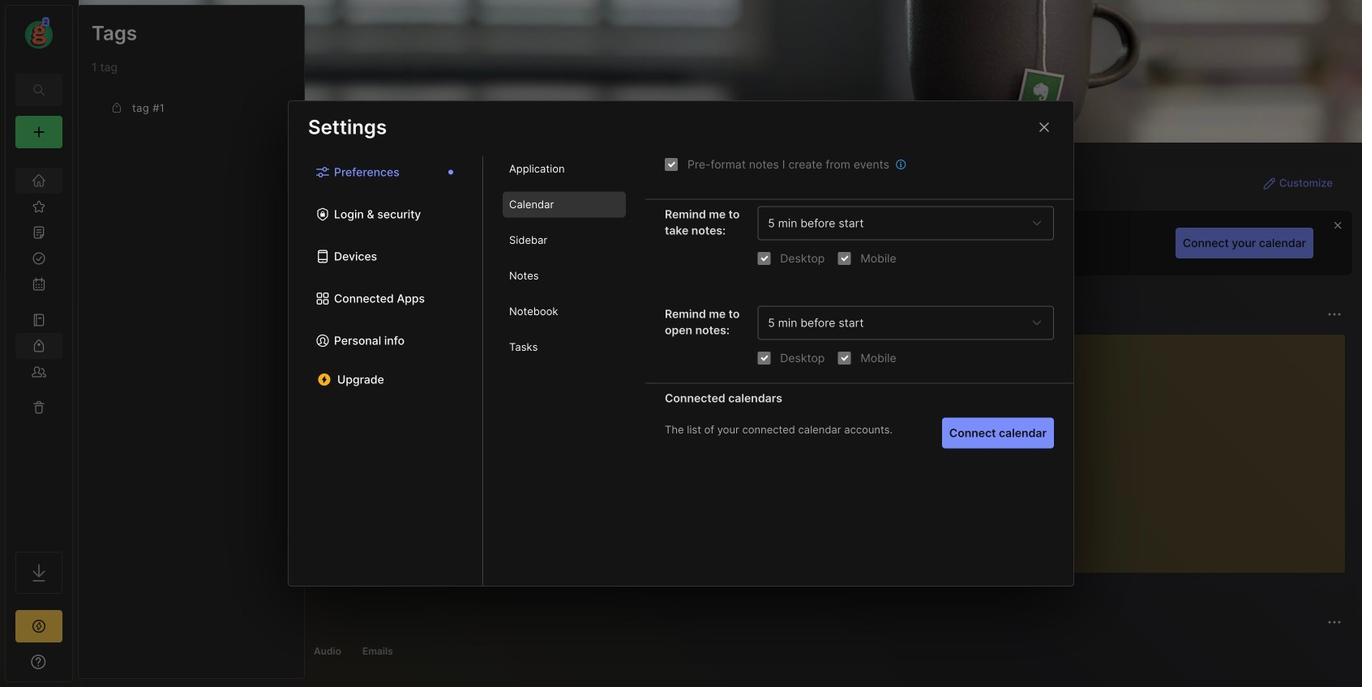 Task type: vqa. For each thing, say whether or not it's contained in the screenshot.
'Select437' option
no



Task type: locate. For each thing, give the bounding box(es) containing it.
Remind me to take notes: text field
[[768, 217, 1026, 230]]

tab
[[503, 156, 626, 182], [503, 192, 626, 218], [503, 227, 626, 253], [503, 263, 626, 289], [503, 299, 626, 325], [162, 334, 228, 354], [503, 335, 626, 360], [232, 642, 300, 662], [307, 642, 349, 662], [355, 642, 400, 662]]

row group
[[105, 363, 1362, 584]]

None checkbox
[[758, 252, 771, 265], [838, 252, 851, 265], [838, 352, 851, 365], [758, 252, 771, 265], [838, 252, 851, 265], [838, 352, 851, 365]]

main element
[[0, 0, 78, 688]]

tree
[[6, 158, 72, 538]]

None checkbox
[[665, 158, 678, 171], [758, 352, 771, 365], [665, 158, 678, 171], [758, 352, 771, 365]]

home image
[[31, 173, 47, 189]]

tab list
[[289, 156, 483, 586], [483, 156, 646, 586], [108, 642, 1340, 662]]

close image
[[1035, 118, 1054, 137]]

edit search image
[[29, 80, 49, 100]]



Task type: describe. For each thing, give the bounding box(es) containing it.
upgrade image
[[29, 617, 49, 637]]

Remind me to open notes: text field
[[768, 316, 1026, 330]]

Remind me to take notes: field
[[758, 206, 1054, 240]]

Start writing… text field
[[959, 335, 1345, 560]]

tree inside 'main' element
[[6, 158, 72, 538]]

Remind me to open notes: field
[[758, 306, 1054, 340]]



